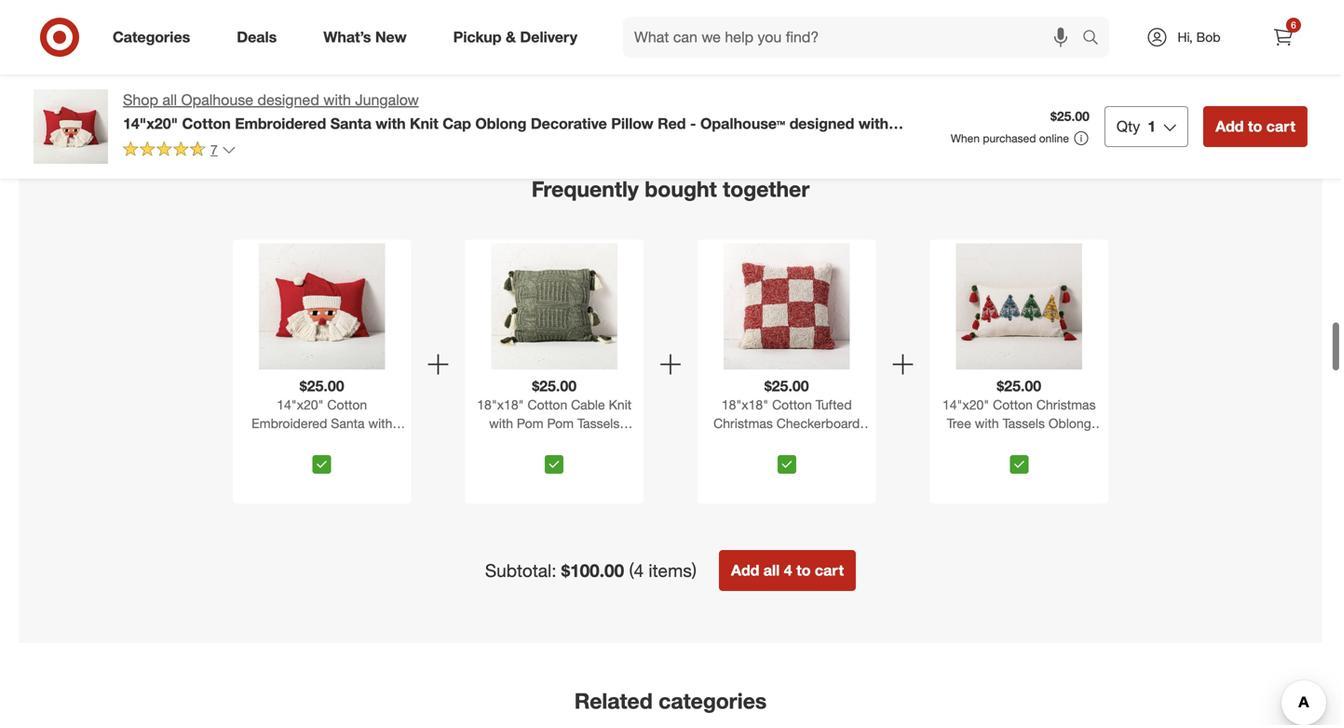 Task type: locate. For each thing, give the bounding box(es) containing it.
14"x20" cotton christmas tree with tassels oblong lumbar decorative pillow off-white - opalhouse™ designed with jungalow™ image
[[957, 244, 1083, 370]]

red
[[658, 114, 686, 133]]

deals link
[[221, 17, 300, 58]]

purchased
[[984, 131, 1037, 145]]

all
[[163, 91, 177, 109], [764, 562, 780, 580]]

shop all opalhouse designed with jungalow 14"x20" cotton embroidered santa with knit cap oblong decorative pillow red - opalhouse™ designed with jungalow™
[[123, 91, 889, 151]]

all left 4 at the right of page
[[764, 562, 780, 580]]

knit
[[410, 114, 439, 133]]

18"x18" cotton tufted christmas checkerboard oblong lumbar decorative pillow - opalhouse™ designed with jungalow™ image
[[724, 244, 850, 370]]

add all 4 to cart
[[732, 562, 844, 580]]

$25.00 down 14"x20" cotton embroidered santa with knit cap oblong decorative pillow red - opalhouse™ designed with jungalow™ image
[[300, 378, 344, 396]]

search button
[[1075, 17, 1119, 62]]

0 horizontal spatial with
[[324, 91, 351, 109]]

designed up embroidered
[[258, 91, 319, 109]]

add to cart button
[[298, 31, 375, 60], [521, 31, 598, 60], [744, 31, 821, 60], [1204, 106, 1308, 147]]

with down jungalow
[[376, 114, 406, 133]]

all inside shop all opalhouse designed with jungalow 14"x20" cotton embroidered santa with knit cap oblong decorative pillow red - opalhouse™ designed with jungalow™
[[163, 91, 177, 109]]

1
[[1148, 117, 1157, 136]]

when
[[951, 131, 980, 145]]

jungalow
[[355, 91, 419, 109]]

with down what can we help you find? suggestions appear below search box at the top of the page
[[859, 114, 889, 133]]

add left 4 at the right of page
[[732, 562, 760, 580]]

cart
[[345, 38, 366, 52], [568, 38, 589, 52], [791, 38, 813, 52], [1267, 117, 1296, 136], [815, 562, 844, 580]]

items)
[[649, 561, 697, 582]]

&
[[506, 28, 516, 46]]

1 vertical spatial all
[[764, 562, 780, 580]]

decorative
[[531, 114, 607, 133]]

designed right opalhouse™
[[790, 114, 855, 133]]

0 vertical spatial designed
[[258, 91, 319, 109]]

1 vertical spatial designed
[[790, 114, 855, 133]]

oblong
[[476, 114, 527, 133]]

embroidered
[[235, 114, 326, 133]]

1 horizontal spatial all
[[764, 562, 780, 580]]

all inside button
[[764, 562, 780, 580]]

subtotal:
[[485, 561, 557, 582]]

7 link
[[123, 141, 237, 162]]

$100.00
[[562, 561, 625, 582]]

designed
[[258, 91, 319, 109], [790, 114, 855, 133]]

add all 4 to cart button
[[719, 551, 857, 592]]

$25.00
[[1051, 108, 1090, 125], [300, 378, 344, 396], [532, 378, 577, 396], [765, 378, 810, 396], [997, 378, 1042, 396]]

all for add
[[764, 562, 780, 580]]

0 vertical spatial all
[[163, 91, 177, 109]]

related categories
[[575, 689, 767, 715]]

(4
[[629, 561, 644, 582]]

categories
[[113, 28, 190, 46]]

14"x20"
[[123, 114, 178, 133]]

None checkbox
[[545, 456, 564, 474], [1010, 456, 1029, 474], [545, 456, 564, 474], [1010, 456, 1029, 474]]

$25.00 for 14"x20" cotton embroidered santa with knit cap oblong decorative pillow red - opalhouse™ designed with jungalow™ image
[[300, 378, 344, 396]]

add
[[306, 38, 328, 52], [529, 38, 551, 52], [753, 38, 774, 52], [1216, 117, 1245, 136], [732, 562, 760, 580]]

6
[[1292, 19, 1297, 31]]

to
[[331, 38, 341, 52], [554, 38, 565, 52], [777, 38, 788, 52], [1249, 117, 1263, 136], [797, 562, 811, 580]]

pickup
[[454, 28, 502, 46]]

6 link
[[1264, 17, 1305, 58]]

-
[[691, 114, 697, 133]]

$25.00 down 18"x18" cotton tufted christmas checkerboard oblong lumbar decorative pillow - opalhouse™ designed with jungalow™ image
[[765, 378, 810, 396]]

$25.00 down 18"x18" cotton cable knit with pom pom tassels square decorative pillow green - opalhouse™ designed with jungalow™ image
[[532, 378, 577, 396]]

None checkbox
[[313, 456, 332, 474], [778, 456, 797, 474], [313, 456, 332, 474], [778, 456, 797, 474]]

new
[[375, 28, 407, 46]]

with up santa
[[324, 91, 351, 109]]

pickup & delivery link
[[438, 17, 601, 58]]

1 horizontal spatial designed
[[790, 114, 855, 133]]

hi,
[[1178, 29, 1194, 45]]

with
[[324, 91, 351, 109], [376, 114, 406, 133], [859, 114, 889, 133]]

add right 1
[[1216, 117, 1245, 136]]

add to cart
[[306, 38, 366, 52], [529, 38, 589, 52], [753, 38, 813, 52], [1216, 117, 1296, 136]]

0 horizontal spatial all
[[163, 91, 177, 109]]

shop
[[123, 91, 158, 109]]

all right shop at the top of the page
[[163, 91, 177, 109]]

deals
[[237, 28, 277, 46]]

bob
[[1197, 29, 1221, 45]]

subtotal: $100.00 (4 items)
[[485, 561, 697, 582]]

$25.00 down '14"x20" cotton christmas tree with tassels oblong lumbar decorative pillow off-white - opalhouse™ designed with jungalow™' image
[[997, 378, 1042, 396]]

categories
[[659, 689, 767, 715]]

add right the "&"
[[529, 38, 551, 52]]



Task type: vqa. For each thing, say whether or not it's contained in the screenshot.
ALL associated with Shop
yes



Task type: describe. For each thing, give the bounding box(es) containing it.
opalhouse™
[[701, 114, 786, 133]]

bought
[[645, 176, 717, 202]]

$25.00 up online
[[1051, 108, 1090, 125]]

7
[[211, 142, 218, 158]]

0 horizontal spatial designed
[[258, 91, 319, 109]]

4
[[784, 562, 793, 580]]

what's
[[324, 28, 371, 46]]

what's new link
[[308, 17, 430, 58]]

14"x20" cotton embroidered santa with knit cap oblong decorative pillow red - opalhouse™ designed with jungalow™ image
[[259, 244, 385, 370]]

pillow
[[612, 114, 654, 133]]

frequently bought together
[[532, 176, 810, 202]]

online
[[1040, 131, 1070, 145]]

cart inside button
[[815, 562, 844, 580]]

1 horizontal spatial with
[[376, 114, 406, 133]]

add up opalhouse™
[[753, 38, 774, 52]]

2 horizontal spatial with
[[859, 114, 889, 133]]

cotton
[[182, 114, 231, 133]]

18"x18" cotton cable knit with pom pom tassels square decorative pillow green - opalhouse™ designed with jungalow™ image
[[492, 244, 618, 370]]

cap
[[443, 114, 471, 133]]

all for shop
[[163, 91, 177, 109]]

delivery
[[520, 28, 578, 46]]

qty 1
[[1117, 117, 1157, 136]]

jungalow™
[[123, 133, 200, 151]]

add inside button
[[732, 562, 760, 580]]

$25.00 for 18"x18" cotton cable knit with pom pom tassels square decorative pillow green - opalhouse™ designed with jungalow™ image
[[532, 378, 577, 396]]

related
[[575, 689, 653, 715]]

image of 14"x20" cotton embroidered santa with knit cap oblong decorative pillow red - opalhouse™ designed with jungalow™ image
[[34, 89, 108, 164]]

categories link
[[97, 17, 214, 58]]

pickup & delivery
[[454, 28, 578, 46]]

add right deals link
[[306, 38, 328, 52]]

qty
[[1117, 117, 1141, 136]]

hi, bob
[[1178, 29, 1221, 45]]

when purchased online
[[951, 131, 1070, 145]]

opalhouse
[[181, 91, 254, 109]]

what's new
[[324, 28, 407, 46]]

search
[[1075, 30, 1119, 48]]

santa
[[331, 114, 372, 133]]

frequently
[[532, 176, 639, 202]]

What can we help you find? suggestions appear below search field
[[623, 17, 1088, 58]]

together
[[723, 176, 810, 202]]

$25.00 for 18"x18" cotton tufted christmas checkerboard oblong lumbar decorative pillow - opalhouse™ designed with jungalow™ image
[[765, 378, 810, 396]]

to inside button
[[797, 562, 811, 580]]

$25.00 for '14"x20" cotton christmas tree with tassels oblong lumbar decorative pillow off-white - opalhouse™ designed with jungalow™' image
[[997, 378, 1042, 396]]



